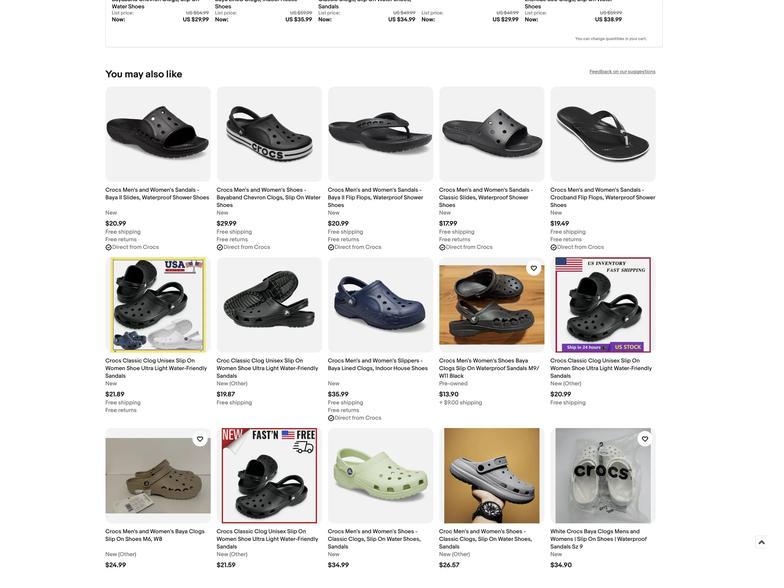 Task type: locate. For each thing, give the bounding box(es) containing it.
0 vertical spatial croc
[[217, 357, 230, 365]]

flops, inside 'crocs men's and women's sandals - baya ii flip flops, waterproof shower shoes new $20.99 free shipping free returns'
[[357, 194, 372, 201]]

light inside crocs classic clog unisex slip on women shoe ultra light water-friendly sandals new (other) $20.99 free shipping
[[600, 365, 613, 372]]

shoe
[[127, 365, 140, 372], [238, 365, 251, 372], [572, 365, 585, 372], [238, 536, 251, 543]]

0 horizontal spatial you
[[105, 69, 123, 81]]

shipping inside croc classic clog unisex slip on women shoe ultra light water-friendly sandals new (other) $19.87 free shipping
[[230, 399, 252, 407]]

on
[[614, 69, 619, 75]]

(other) inside croc classic clog unisex slip on women shoe ultra light water-friendly sandals new (other) $19.87 free shipping
[[230, 380, 248, 387]]

flops,
[[357, 194, 372, 201], [589, 194, 605, 201]]

can
[[584, 36, 591, 41]]

1 horizontal spatial ii
[[342, 194, 345, 201]]

men's for (other)
[[454, 528, 469, 535]]

water- for free
[[169, 365, 186, 372]]

2 direct from crocs text field from the left
[[224, 244, 270, 251]]

sandals inside crocs men's women's shoes baya clogs slip on waterproof sandals m9/ w11 black pre-owned $13.90 + $9.00 shipping
[[507, 365, 528, 372]]

now:
[[112, 16, 125, 23], [215, 16, 229, 23], [319, 16, 332, 23], [422, 16, 435, 23], [525, 16, 539, 23]]

clog for $19.87
[[252, 357, 264, 365]]

women inside crocs classic clog unisex slip on women shoe ultra light water-friendly sandals new $21.89 free shipping free returns
[[105, 365, 125, 372]]

| down the mens
[[615, 536, 616, 543]]

clogs, up 'previous price $27.97 5% off' text box
[[460, 536, 477, 543]]

direct for $29.99
[[224, 244, 240, 251]]

direct from crocs text field down new $35.99 free shipping free returns
[[335, 415, 382, 422]]

women's for crocs men's and women's sandals - crocband flip flops, waterproof shower shoes new $19.49 free shipping free returns
[[596, 187, 620, 194]]

men's inside crocs men's and women's sandals - baya ii slides, waterproof shower shoes
[[123, 187, 138, 194]]

1 vertical spatial new (other) text field
[[105, 551, 136, 559]]

3 direct from crocs text field from the left
[[558, 244, 604, 251]]

direct from crocs down 'crocs men's and women's sandals - baya ii flip flops, waterproof shower shoes new $20.99 free shipping free returns'
[[335, 244, 382, 251]]

you left "may"
[[105, 69, 123, 81]]

ultra for $19.87
[[253, 365, 265, 372]]

women up $19.87
[[217, 365, 237, 372]]

list
[[112, 10, 120, 16], [215, 10, 223, 16], [319, 10, 326, 16], [422, 10, 430, 16], [525, 10, 533, 16]]

0 vertical spatial new (other) text field
[[551, 380, 582, 388]]

shipping
[[118, 228, 141, 236], [230, 228, 252, 236], [341, 228, 363, 236], [452, 228, 475, 236], [564, 228, 586, 236], [118, 399, 141, 407], [230, 399, 252, 407], [341, 399, 363, 407], [460, 399, 483, 407], [564, 399, 586, 407]]

$20.99 inside crocs classic clog unisex slip on women shoe ultra light water-friendly sandals new (other) $20.99 free shipping
[[551, 391, 572, 399]]

sandals inside croc men's and women's shoes - classic clogs, slip on water shoes, sandals new (other) $26.57
[[439, 543, 460, 551]]

and inside crocs men's and women's sandals - baya ii slides, waterproof shower shoes
[[139, 187, 149, 194]]

$19.87
[[217, 391, 235, 399]]

1 horizontal spatial $20.99
[[328, 220, 349, 228]]

waterproof
[[142, 194, 171, 201], [373, 194, 403, 201], [479, 194, 508, 201], [606, 194, 635, 201], [476, 365, 506, 372], [618, 536, 647, 543]]

1 horizontal spatial $34.99
[[397, 16, 416, 23]]

1 horizontal spatial |
[[615, 536, 616, 543]]

Free returns text field
[[105, 236, 137, 244], [217, 236, 248, 244], [328, 236, 359, 244], [105, 407, 137, 415]]

ultra inside crocs classic clog unisex slip on women shoe ultra light water-friendly sandals new $21.89 free shipping free returns
[[141, 365, 153, 372]]

direct from crocs text field for $29.99
[[224, 244, 270, 251]]

4 shower from the left
[[637, 194, 656, 201]]

waterproof inside "crocs men's and women's sandals - classic slides, waterproof shower shoes new $17.99 free shipping free returns"
[[479, 194, 508, 201]]

$19.87 text field
[[217, 391, 235, 399]]

0 horizontal spatial |
[[575, 536, 576, 543]]

0 horizontal spatial $34.99
[[328, 562, 349, 569]]

new (other) text field up $19.87
[[217, 380, 248, 388]]

1 horizontal spatial shoes,
[[515, 536, 532, 543]]

unisex for $20.99
[[603, 357, 620, 365]]

new text field up $19.49
[[551, 209, 562, 217]]

slides,
[[123, 194, 141, 201], [460, 194, 477, 201]]

1 horizontal spatial $49.99
[[504, 10, 519, 16]]

Free shipping text field
[[439, 228, 475, 236], [551, 228, 586, 236], [105, 399, 141, 407], [551, 399, 586, 407]]

you can change quantities in your cart.
[[576, 36, 647, 41]]

9
[[580, 543, 583, 551]]

New (Other) text field
[[551, 380, 582, 388], [105, 551, 136, 559]]

us $59.99
[[290, 10, 313, 16], [600, 10, 623, 16]]

direct from crocs down $17.99 text box
[[446, 244, 493, 251]]

slip inside croc men's and women's shoes - classic clogs, slip on water shoes, sandals new (other) $26.57
[[478, 536, 488, 543]]

2 $59.99 from the left
[[608, 10, 623, 16]]

$34.99
[[397, 16, 416, 23], [328, 562, 349, 569]]

2 | from the left
[[615, 536, 616, 543]]

1 horizontal spatial direct from crocs text field
[[224, 244, 270, 251]]

womens
[[551, 536, 574, 543]]

+
[[439, 399, 443, 407]]

clogs, right lined
[[357, 365, 374, 372]]

1 horizontal spatial $35.99
[[328, 391, 349, 399]]

water- inside croc classic clog unisex slip on women shoe ultra light water-friendly sandals new (other) $19.87 free shipping
[[280, 365, 298, 372]]

flip inside 'crocs men's and women's sandals - baya ii flip flops, waterproof shower shoes new $20.99 free shipping free returns'
[[346, 194, 355, 201]]

1 vertical spatial you
[[105, 69, 123, 81]]

friendly for $19.87
[[298, 365, 318, 372]]

us $49.99 for $29.99
[[497, 10, 519, 16]]

$19.49
[[551, 220, 570, 228]]

$29.99
[[192, 16, 209, 23], [502, 16, 519, 23], [217, 220, 237, 228]]

direct from crocs
[[112, 244, 159, 251], [224, 244, 270, 251], [335, 244, 382, 251], [446, 244, 493, 251], [558, 244, 604, 251], [335, 415, 382, 422]]

clog
[[143, 357, 156, 365], [252, 357, 264, 365], [589, 357, 601, 365], [255, 528, 267, 535]]

list price:
[[112, 10, 134, 16], [215, 10, 237, 16], [319, 10, 341, 16], [422, 10, 444, 16], [525, 10, 547, 16]]

2 horizontal spatial clogs
[[598, 528, 614, 535]]

crocs men's and women's sandals - classic slides, waterproof shower shoes new $17.99 free shipping free returns
[[439, 187, 533, 243]]

new (other) text field for $20.99
[[551, 380, 582, 388]]

women inside crocs classic clog unisex slip on women shoe ultra light water-friendly sandals new (other) $21.59
[[217, 536, 237, 543]]

crocs men's and women's shoes - bayaband chevron clogs, slip on water shoes new $29.99 free shipping free returns
[[217, 187, 321, 243]]

free returns text field down $35.99 text box
[[328, 407, 359, 415]]

ultra inside crocs classic clog unisex slip on women shoe ultra light water-friendly sandals new (other) $20.99 free shipping
[[587, 365, 599, 372]]

shoes,
[[403, 536, 421, 543], [515, 536, 532, 543]]

2 horizontal spatial water
[[498, 536, 514, 543]]

0 horizontal spatial $29.99
[[192, 16, 209, 23]]

0 horizontal spatial croc
[[217, 357, 230, 365]]

new text field up $21.89 on the left bottom
[[105, 380, 117, 388]]

1 horizontal spatial flops,
[[589, 194, 605, 201]]

(other) for $19.87
[[230, 380, 248, 387]]

direct from crocs down $19.49
[[558, 244, 604, 251]]

1 horizontal spatial slides,
[[460, 194, 477, 201]]

water for $34.99
[[387, 536, 402, 543]]

price:
[[121, 10, 134, 16], [224, 10, 237, 16], [327, 10, 341, 16], [431, 10, 444, 16], [534, 10, 547, 16]]

ultra
[[141, 365, 153, 372], [253, 365, 265, 372], [587, 365, 599, 372], [253, 536, 265, 543]]

2 horizontal spatial new text field
[[551, 209, 562, 217]]

New text field
[[105, 209, 117, 217], [217, 209, 228, 217], [328, 209, 340, 217], [328, 380, 340, 388], [328, 551, 340, 559], [551, 551, 562, 559]]

light
[[155, 365, 168, 372], [266, 365, 279, 372], [600, 365, 613, 372], [266, 536, 279, 543]]

1 horizontal spatial you
[[576, 36, 583, 41]]

2 us $59.99 from the left
[[600, 10, 623, 16]]

direct for $20.99
[[335, 244, 351, 251]]

Free shipping text field
[[105, 228, 141, 236], [217, 228, 252, 236], [328, 228, 363, 236], [217, 399, 252, 407], [328, 399, 363, 407]]

shoes, inside crocs men's and women's shoes - classic clogs, slip on water shoes, sandals new $34.99
[[403, 536, 421, 543]]

1 | from the left
[[575, 536, 576, 543]]

2 flops, from the left
[[589, 194, 605, 201]]

1 us $49.99 from the left
[[394, 10, 416, 16]]

3 price: from the left
[[327, 10, 341, 16]]

1 horizontal spatial water
[[387, 536, 402, 543]]

2 horizontal spatial $20.99
[[551, 391, 572, 399]]

free shipping text field for new $35.99 free shipping free returns
[[328, 399, 363, 407]]

1 $59.99 from the left
[[298, 10, 313, 16]]

returns
[[118, 236, 137, 243], [230, 236, 248, 243], [341, 236, 359, 243], [452, 236, 471, 243], [564, 236, 582, 243], [118, 407, 137, 414], [341, 407, 359, 414]]

1 horizontal spatial clogs
[[439, 365, 455, 372]]

0 horizontal spatial $35.99
[[294, 16, 313, 23]]

$26.57
[[439, 562, 460, 569]]

free returns text field down $19.49
[[551, 236, 582, 244]]

new inside crocs classic clog unisex slip on women shoe ultra light water-friendly sandals new (other) $21.59
[[217, 551, 228, 558]]

0 horizontal spatial $59.99
[[298, 10, 313, 16]]

2 horizontal spatial $29.99
[[502, 16, 519, 23]]

women's for crocs men's and women's sandals - classic slides, waterproof shower shoes new $17.99 free shipping free returns
[[484, 187, 508, 194]]

us $49.99 for $34.99
[[394, 10, 416, 16]]

and for crocs men's and women's shoes - bayaband chevron clogs, slip on water shoes new $29.99 free shipping free returns
[[251, 187, 260, 194]]

1 direct from crocs text field from the left
[[112, 244, 159, 251]]

classic inside croc classic clog unisex slip on women shoe ultra light water-friendly sandals new (other) $19.87 free shipping
[[231, 357, 250, 365]]

indoor
[[376, 365, 392, 372]]

new
[[105, 209, 117, 217], [217, 209, 228, 217], [328, 209, 340, 217], [439, 209, 451, 217], [551, 209, 562, 217], [105, 380, 117, 387], [217, 380, 228, 387], [328, 380, 340, 387], [551, 380, 562, 387], [105, 551, 117, 558], [217, 551, 228, 558], [328, 551, 340, 558], [439, 551, 451, 558], [551, 551, 562, 558]]

water for (other)
[[498, 536, 514, 543]]

2 shoes, from the left
[[515, 536, 532, 543]]

and inside the "crocs men's and women's sandals - crocband flip flops, waterproof shower shoes new $19.49 free shipping free returns"
[[585, 187, 594, 194]]

clogs, up $34.99 text box
[[349, 536, 366, 543]]

new inside 'white crocs baya clogs mens and womens | slip on shoes | waterproof sandals sz 9 new $34.90'
[[551, 551, 562, 558]]

$29.99 for $54.99
[[192, 16, 209, 23]]

women for $20.99
[[551, 365, 571, 372]]

shoe inside croc classic clog unisex slip on women shoe ultra light water-friendly sandals new (other) $19.87 free shipping
[[238, 365, 251, 372]]

new inside crocs men's and women's shoes - bayaband chevron clogs, slip on water shoes new $29.99 free shipping free returns
[[217, 209, 228, 217]]

croc for $19.87
[[217, 357, 230, 365]]

shoes inside 'crocs men's and women's sandals - baya ii flip flops, waterproof shower shoes new $20.99 free shipping free returns'
[[328, 202, 344, 209]]

shipping inside 'crocs men's and women's sandals - baya ii flip flops, waterproof shower shoes new $20.99 free shipping free returns'
[[341, 228, 363, 236]]

$29.99 text field
[[217, 220, 237, 228]]

None text field
[[105, 570, 149, 571]]

2 ii from the left
[[342, 194, 345, 201]]

|
[[575, 536, 576, 543], [615, 536, 616, 543]]

$29.99 for $49.99
[[502, 16, 519, 23]]

direct from crocs down $29.99 'text box'
[[224, 244, 270, 251]]

and inside crocs men's and women's baya  clogs slip on shoes m6, w8
[[139, 528, 149, 535]]

unisex inside crocs classic clog unisex slip on women shoe ultra light water-friendly sandals new $21.89 free shipping free returns
[[157, 357, 175, 365]]

Free returns text field
[[439, 236, 471, 244], [551, 236, 582, 244], [328, 407, 359, 415]]

1 us $29.99 from the left
[[183, 16, 209, 23]]

friendly inside crocs classic clog unisex slip on women shoe ultra light water-friendly sandals new $21.89 free shipping free returns
[[186, 365, 207, 372]]

(other) inside crocs classic clog unisex slip on women shoe ultra light water-friendly sandals new (other) $21.59
[[230, 551, 248, 558]]

direct from crocs text field for shipping
[[446, 244, 493, 251]]

0 horizontal spatial new (other) text field
[[105, 551, 136, 559]]

1 $49.99 from the left
[[401, 10, 416, 16]]

0 horizontal spatial $49.99
[[401, 10, 416, 16]]

$59.99 for $38.99
[[608, 10, 623, 16]]

croc
[[217, 357, 230, 365], [439, 528, 453, 535]]

1 vertical spatial $35.99
[[328, 391, 349, 399]]

slippers
[[398, 357, 420, 365]]

$35.99 for new $35.99 free shipping free returns
[[328, 391, 349, 399]]

Direct from Crocs text field
[[112, 244, 159, 251], [224, 244, 270, 251], [558, 244, 604, 251]]

0 horizontal spatial slides,
[[123, 194, 141, 201]]

1 vertical spatial croc
[[439, 528, 453, 535]]

women inside crocs classic clog unisex slip on women shoe ultra light water-friendly sandals new (other) $20.99 free shipping
[[551, 365, 571, 372]]

sandals
[[175, 187, 196, 194], [398, 187, 419, 194], [509, 187, 530, 194], [621, 187, 641, 194], [507, 365, 528, 372], [105, 373, 126, 380], [217, 373, 237, 380], [551, 373, 571, 380], [217, 543, 237, 551], [328, 543, 349, 551], [439, 543, 460, 551], [551, 543, 571, 551]]

direct from crocs text field down $19.49
[[558, 244, 604, 251]]

clog for $21.59
[[255, 528, 267, 535]]

0 vertical spatial $34.99
[[397, 16, 416, 23]]

us $38.99
[[596, 16, 623, 23]]

2 horizontal spatial free returns text field
[[551, 236, 582, 244]]

free
[[105, 228, 117, 236], [217, 228, 228, 236], [328, 228, 340, 236], [439, 228, 451, 236], [551, 228, 562, 236], [105, 236, 117, 243], [217, 236, 228, 243], [328, 236, 340, 243], [439, 236, 451, 243], [551, 236, 562, 243], [105, 399, 117, 407], [217, 399, 228, 407], [328, 399, 340, 407], [551, 399, 562, 407], [105, 407, 117, 414], [328, 407, 340, 414]]

$20.99 text field
[[328, 220, 349, 228], [551, 391, 572, 399]]

crocs men's and women's sandals - baya ii flip flops, waterproof shower shoes new $20.99 free shipping free returns
[[328, 187, 423, 243]]

1 flops, from the left
[[357, 194, 372, 201]]

returns inside crocs men's and women's shoes - bayaband chevron clogs, slip on water shoes new $29.99 free shipping free returns
[[230, 236, 248, 243]]

0 vertical spatial $20.99 text field
[[328, 220, 349, 228]]

1 horizontal spatial free returns text field
[[439, 236, 471, 244]]

new (other) text field up $26.57 'text box'
[[439, 551, 470, 559]]

direct from crocs text field down $29.99 'text box'
[[224, 244, 270, 251]]

men's for $29.99
[[234, 187, 249, 194]]

1 horizontal spatial $59.99
[[608, 10, 623, 16]]

light inside crocs classic clog unisex slip on women shoe ultra light water-friendly sandals new (other) $21.59
[[266, 536, 279, 543]]

5 now: from the left
[[525, 16, 539, 23]]

shoe for free
[[127, 365, 140, 372]]

ultra for free
[[141, 365, 153, 372]]

0 horizontal spatial flip
[[346, 194, 355, 201]]

1 vertical spatial $20.99 text field
[[551, 391, 572, 399]]

direct from crocs text field for $20.99
[[112, 244, 159, 251]]

shower inside crocs men's and women's sandals - baya ii slides, waterproof shower shoes
[[173, 194, 192, 201]]

- for free
[[643, 187, 645, 194]]

0 vertical spatial you
[[576, 36, 583, 41]]

0 horizontal spatial us $29.99
[[183, 16, 209, 23]]

$20.99
[[105, 220, 126, 228], [328, 220, 349, 228], [551, 391, 572, 399]]

1 vertical spatial $34.99
[[328, 562, 349, 569]]

0 horizontal spatial direct from crocs text field
[[112, 244, 159, 251]]

new text field for $17.99
[[439, 209, 451, 217]]

you for you may also like
[[105, 69, 123, 81]]

water-
[[169, 365, 186, 372], [280, 365, 298, 372], [614, 365, 632, 372], [280, 536, 298, 543]]

1 ii from the left
[[119, 194, 122, 201]]

shipping inside crocs men's women's shoes baya clogs slip on waterproof sandals m9/ w11 black pre-owned $13.90 + $9.00 shipping
[[460, 399, 483, 407]]

crocs inside the "crocs men's and women's sandals - crocband flip flops, waterproof shower shoes new $19.49 free shipping free returns"
[[551, 187, 567, 194]]

shipping inside crocs men's and women's shoes - bayaband chevron clogs, slip on water shoes new $29.99 free shipping free returns
[[230, 228, 252, 236]]

2 $49.99 from the left
[[504, 10, 519, 16]]

on inside 'white crocs baya clogs mens and womens | slip on shoes | waterproof sandals sz 9 new $34.90'
[[589, 536, 596, 543]]

women's inside crocs men's women's shoes baya clogs slip on waterproof sandals m9/ w11 black pre-owned $13.90 + $9.00 shipping
[[473, 357, 497, 365]]

1 horizontal spatial us $49.99
[[497, 10, 519, 16]]

crocs men's and women's baya  clogs slip on shoes m6, w8
[[105, 528, 205, 543]]

Direct from Crocs text field
[[335, 244, 382, 251], [446, 244, 493, 251], [335, 415, 382, 422]]

1 us $59.99 from the left
[[290, 10, 313, 16]]

1 flip from the left
[[346, 194, 355, 201]]

women right m9/
[[551, 365, 571, 372]]

1 horizontal spatial new (other) text field
[[551, 380, 582, 388]]

women's inside crocs men's and women's shoes - classic clogs, slip on water shoes, sandals new $34.99
[[373, 528, 397, 535]]

women's
[[150, 187, 174, 194], [262, 187, 285, 194], [373, 187, 397, 194], [484, 187, 508, 194], [596, 187, 620, 194], [373, 357, 397, 365], [473, 357, 497, 365], [150, 528, 174, 535], [373, 528, 397, 535], [481, 528, 505, 535]]

$35.99
[[294, 16, 313, 23], [328, 391, 349, 399]]

us $34.99
[[389, 16, 416, 23]]

clogs inside crocs men's and women's baya  clogs slip on shoes m6, w8
[[189, 528, 205, 535]]

and for crocs men's and women's sandals - crocband flip flops, waterproof shower shoes new $19.49 free shipping free returns
[[585, 187, 594, 194]]

slip inside 'white crocs baya clogs mens and womens | slip on shoes | waterproof sandals sz 9 new $34.90'
[[578, 536, 587, 543]]

women's for crocs men's and women's shoes - classic clogs, slip on water shoes, sandals new $34.99
[[373, 528, 397, 535]]

| up sz
[[575, 536, 576, 543]]

crocs classic clog unisex slip on women shoe ultra light water-friendly sandals new (other) $21.59
[[217, 528, 318, 569]]

5 list price: from the left
[[525, 10, 547, 16]]

1 horizontal spatial $20.99 text field
[[551, 391, 572, 399]]

water- for $21.59
[[280, 536, 298, 543]]

$19.49 text field
[[551, 220, 570, 228]]

you for you can change quantities in your cart.
[[576, 36, 583, 41]]

clogs, inside croc men's and women's shoes - classic clogs, slip on water shoes, sandals new (other) $26.57
[[460, 536, 477, 543]]

list
[[105, 81, 662, 571]]

sandals inside croc classic clog unisex slip on women shoe ultra light water-friendly sandals new (other) $19.87 free shipping
[[217, 373, 237, 380]]

- for (other)
[[524, 528, 526, 535]]

1 horizontal spatial us $29.99
[[493, 16, 519, 23]]

women's for crocs men's and women's baya  clogs slip on shoes m6, w8
[[150, 528, 174, 535]]

- for shipping
[[531, 187, 533, 194]]

- inside crocs men's and women's shoes - bayaband chevron clogs, slip on water shoes new $29.99 free shipping free returns
[[304, 187, 307, 194]]

shipping inside crocs classic clog unisex slip on women shoe ultra light water-friendly sandals new $21.89 free shipping free returns
[[118, 399, 141, 407]]

men's for shipping
[[457, 187, 472, 194]]

friendly inside croc classic clog unisex slip on women shoe ultra light water-friendly sandals new (other) $19.87 free shipping
[[298, 365, 318, 372]]

1 slides, from the left
[[123, 194, 141, 201]]

and inside "crocs men's and women's sandals - classic slides, waterproof shower shoes new $17.99 free shipping free returns"
[[473, 187, 483, 194]]

men's for owned
[[457, 357, 472, 365]]

and
[[139, 187, 149, 194], [251, 187, 260, 194], [362, 187, 372, 194], [473, 187, 483, 194], [585, 187, 594, 194], [362, 357, 372, 365], [139, 528, 149, 535], [362, 528, 372, 535], [470, 528, 480, 535], [631, 528, 640, 535]]

clogs, right the 'chevron'
[[267, 194, 284, 201]]

shoes, for $34.99
[[403, 536, 421, 543]]

crocs men's women's shoes baya clogs slip on waterproof sandals m9/ w11 black pre-owned $13.90 + $9.00 shipping
[[439, 357, 540, 407]]

$34.99 text field
[[328, 562, 349, 569]]

4 now: from the left
[[422, 16, 435, 23]]

2 flip from the left
[[578, 194, 588, 201]]

1 list price: from the left
[[112, 10, 134, 16]]

- inside the "crocs men's and women's sandals - crocband flip flops, waterproof shower shoes new $19.49 free shipping free returns"
[[643, 187, 645, 194]]

-
[[197, 187, 199, 194], [304, 187, 307, 194], [420, 187, 422, 194], [531, 187, 533, 194], [643, 187, 645, 194], [421, 357, 423, 365], [416, 528, 418, 535], [524, 528, 526, 535]]

2 shower from the left
[[404, 194, 423, 201]]

3 shower from the left
[[509, 194, 529, 201]]

$21.59
[[217, 562, 236, 569]]

shoe for $20.99
[[572, 365, 585, 372]]

(other) inside croc men's and women's shoes - classic clogs, slip on water shoes, sandals new (other) $26.57
[[452, 551, 470, 558]]

free returns text field down $17.99
[[439, 236, 471, 244]]

1 shoes, from the left
[[403, 536, 421, 543]]

0 horizontal spatial us $49.99
[[394, 10, 416, 16]]

0 horizontal spatial shoes,
[[403, 536, 421, 543]]

us
[[186, 10, 193, 16], [290, 10, 297, 16], [394, 10, 400, 16], [497, 10, 503, 16], [600, 10, 607, 16], [183, 16, 190, 23], [286, 16, 293, 23], [389, 16, 396, 23], [493, 16, 500, 23], [596, 16, 603, 23]]

you left can
[[576, 36, 583, 41]]

0 horizontal spatial water
[[305, 194, 321, 201]]

new text field up $17.99
[[439, 209, 451, 217]]

men's for free
[[568, 187, 583, 194]]

free shipping text field for $17.99
[[439, 228, 475, 236]]

lined
[[342, 365, 356, 372]]

women up $21.89 on the left bottom
[[105, 365, 125, 372]]

1 shower from the left
[[173, 194, 192, 201]]

0 horizontal spatial flops,
[[357, 194, 372, 201]]

change
[[591, 36, 605, 41]]

water- inside crocs classic clog unisex slip on women shoe ultra light water-friendly sandals new (other) $20.99 free shipping
[[614, 365, 632, 372]]

2 horizontal spatial direct from crocs text field
[[558, 244, 604, 251]]

unisex for $21.59
[[269, 528, 286, 535]]

crocs
[[105, 187, 121, 194], [217, 187, 233, 194], [328, 187, 344, 194], [439, 187, 456, 194], [551, 187, 567, 194], [143, 244, 159, 251], [254, 244, 270, 251], [366, 244, 382, 251], [477, 244, 493, 251], [588, 244, 604, 251], [105, 357, 121, 365], [328, 357, 344, 365], [439, 357, 456, 365], [551, 357, 567, 365], [366, 415, 382, 422], [105, 528, 121, 535], [217, 528, 233, 535], [328, 528, 344, 535], [567, 528, 583, 535]]

shipping inside new $20.99 free shipping free returns
[[118, 228, 141, 236]]

slip inside crocs classic clog unisex slip on women shoe ultra light water-friendly sandals new (other) $21.59
[[287, 528, 297, 535]]

$34.90 text field
[[551, 562, 572, 569]]

women
[[105, 365, 125, 372], [217, 365, 237, 372], [551, 365, 571, 372], [217, 536, 237, 543]]

2 slides, from the left
[[460, 194, 477, 201]]

1 horizontal spatial croc
[[439, 528, 453, 535]]

$17.99 text field
[[439, 220, 458, 228]]

chevron
[[244, 194, 266, 201]]

(other) for $26.57
[[452, 551, 470, 558]]

direct from crocs down new $35.99 free shipping free returns
[[335, 415, 382, 422]]

women up $21.59 text field
[[217, 536, 237, 543]]

women's inside the "crocs men's and women's sandals - crocband flip flops, waterproof shower shoes new $19.49 free shipping free returns"
[[596, 187, 620, 194]]

direct from crocs text field for $20.99
[[335, 244, 382, 251]]

1 list from the left
[[112, 10, 120, 16]]

new text field for new
[[551, 209, 562, 217]]

New text field
[[439, 209, 451, 217], [551, 209, 562, 217], [105, 380, 117, 388]]

1 horizontal spatial new text field
[[439, 209, 451, 217]]

New (Other) text field
[[217, 380, 248, 388], [217, 551, 248, 559], [439, 551, 470, 559]]

from
[[130, 244, 142, 251], [241, 244, 253, 251], [352, 244, 364, 251], [464, 244, 476, 251], [575, 244, 587, 251], [352, 415, 364, 422]]

slip
[[285, 194, 295, 201], [176, 357, 186, 365], [285, 357, 294, 365], [622, 357, 631, 365], [456, 365, 466, 372], [287, 528, 297, 535], [105, 536, 115, 543], [367, 536, 377, 543], [478, 536, 488, 543], [578, 536, 587, 543]]

and for crocs men's and women's sandals - classic slides, waterproof shower shoes new $17.99 free shipping free returns
[[473, 187, 483, 194]]

new (other) text field for $19.87
[[217, 380, 248, 388]]

new $20.99 free shipping free returns
[[105, 209, 141, 243]]

$17.99
[[439, 220, 458, 228]]

mens
[[615, 528, 629, 535]]

$13.90
[[439, 391, 459, 399]]

2 list from the left
[[215, 10, 223, 16]]

free shipping text field for crocs men's and women's shoes - bayaband chevron clogs, slip on water shoes new $29.99 free shipping free returns
[[217, 228, 252, 236]]

sz
[[573, 543, 579, 551]]

friendly inside crocs classic clog unisex slip on women shoe ultra light water-friendly sandals new (other) $21.59
[[298, 536, 318, 543]]

new inside new $20.99 free shipping free returns
[[105, 209, 117, 217]]

us $49.99
[[394, 10, 416, 16], [497, 10, 519, 16]]

ii for crocs men's and women's sandals - baya ii slides, waterproof shower shoes
[[119, 194, 122, 201]]

in
[[626, 36, 629, 41]]

shoes inside 'white crocs baya clogs mens and womens | slip on shoes | waterproof sandals sz 9 new $34.90'
[[598, 536, 614, 543]]

0 horizontal spatial clogs
[[189, 528, 205, 535]]

friendly inside crocs classic clog unisex slip on women shoe ultra light water-friendly sandals new (other) $20.99 free shipping
[[632, 365, 652, 372]]

on inside crocs men's women's shoes baya clogs slip on waterproof sandals m9/ w11 black pre-owned $13.90 + $9.00 shipping
[[467, 365, 475, 372]]

clog inside crocs classic clog unisex slip on women shoe ultra light water-friendly sandals new (other) $21.59
[[255, 528, 267, 535]]

returns inside 'crocs men's and women's sandals - baya ii flip flops, waterproof shower shoes new $20.99 free shipping free returns'
[[341, 236, 359, 243]]

women's for crocs men's and women's slippers - baya lined clogs, indoor house shoes
[[373, 357, 397, 365]]

light for free
[[155, 365, 168, 372]]

0 horizontal spatial ii
[[119, 194, 122, 201]]

direct from crocs for $20.99
[[335, 244, 382, 251]]

0 horizontal spatial $20.99
[[105, 220, 126, 228]]

women for $21.59
[[217, 536, 237, 543]]

water
[[305, 194, 321, 201], [387, 536, 402, 543], [498, 536, 514, 543]]

feedback
[[590, 69, 612, 75]]

new (other) text field up $21.59 text field
[[217, 551, 248, 559]]

m6,
[[143, 536, 152, 543]]

women's for crocs men's and women's shoes - bayaband chevron clogs, slip on water shoes new $29.99 free shipping free returns
[[262, 187, 285, 194]]

new (other) text field for $24.99
[[105, 551, 136, 559]]

2 us $29.99 from the left
[[493, 16, 519, 23]]

direct from crocs text field down new $20.99 free shipping free returns
[[112, 244, 159, 251]]

direct for free
[[558, 244, 574, 251]]

free shipping text field for $19.49
[[551, 228, 586, 236]]

clogs inside crocs men's women's shoes baya clogs slip on waterproof sandals m9/ w11 black pre-owned $13.90 + $9.00 shipping
[[439, 365, 455, 372]]

and for croc men's and women's shoes - classic clogs, slip on water shoes, sandals new (other) $26.57
[[470, 528, 480, 535]]

shipping inside crocs classic clog unisex slip on women shoe ultra light water-friendly sandals new (other) $20.99 free shipping
[[564, 399, 586, 407]]

1 horizontal spatial flip
[[578, 194, 588, 201]]

$59.99
[[298, 10, 313, 16], [608, 10, 623, 16]]

clog inside crocs classic clog unisex slip on women shoe ultra light water-friendly sandals new $21.89 free shipping free returns
[[143, 357, 156, 365]]

water- inside crocs classic clog unisex slip on women shoe ultra light water-friendly sandals new (other) $21.59
[[280, 536, 298, 543]]

w11
[[439, 373, 449, 380]]

$21.59 text field
[[217, 562, 236, 569]]

and inside crocs men's and women's slippers - baya lined clogs, indoor house shoes
[[362, 357, 372, 365]]

shoe inside crocs classic clog unisex slip on women shoe ultra light water-friendly sandals new (other) $21.59
[[238, 536, 251, 543]]

slides, inside "crocs men's and women's sandals - classic slides, waterproof shower shoes new $17.99 free shipping free returns"
[[460, 194, 477, 201]]

men's inside crocs men's and women's shoes - bayaband chevron clogs, slip on water shoes new $29.99 free shipping free returns
[[234, 187, 249, 194]]

crocs men's and women's shoes - classic clogs, slip on water shoes, sandals new $34.99
[[328, 528, 421, 569]]

ii inside crocs men's and women's sandals - baya ii slides, waterproof shower shoes
[[119, 194, 122, 201]]

shoes inside "crocs men's and women's sandals - classic slides, waterproof shower shoes new $17.99 free shipping free returns"
[[439, 202, 456, 209]]

0 vertical spatial $35.99
[[294, 16, 313, 23]]

flip
[[346, 194, 355, 201], [578, 194, 588, 201]]

croc up $26.57 'text box'
[[439, 528, 453, 535]]

unisex
[[157, 357, 175, 365], [266, 357, 283, 365], [603, 357, 620, 365], [269, 528, 286, 535]]

croc up $19.87
[[217, 357, 230, 365]]

water inside croc men's and women's shoes - classic clogs, slip on water shoes, sandals new (other) $26.57
[[498, 536, 514, 543]]

free returns text field for new $20.99 free shipping free returns
[[105, 236, 137, 244]]

- inside croc men's and women's shoes - classic clogs, slip on water shoes, sandals new (other) $26.57
[[524, 528, 526, 535]]

classic inside crocs classic clog unisex slip on women shoe ultra light water-friendly sandals new (other) $21.59
[[234, 528, 253, 535]]

2 us $49.99 from the left
[[497, 10, 519, 16]]

(other)
[[230, 380, 248, 387], [564, 380, 582, 387], [118, 551, 136, 558], [230, 551, 248, 558], [452, 551, 470, 558]]

us $54.99
[[186, 10, 209, 16]]

and for crocs men's and women's shoes - classic clogs, slip on water shoes, sandals new $34.99
[[362, 528, 372, 535]]

direct for shipping
[[446, 244, 462, 251]]

0 horizontal spatial us $59.99
[[290, 10, 313, 16]]

1 horizontal spatial $29.99
[[217, 220, 237, 228]]

0 horizontal spatial $20.99 text field
[[328, 220, 349, 228]]

ultra for $20.99
[[587, 365, 599, 372]]

us $29.99 for $49.99
[[493, 16, 519, 23]]

direct from crocs text field down $17.99 text box
[[446, 244, 493, 251]]

direct from crocs text field down 'crocs men's and women's sandals - baya ii flip flops, waterproof shower shoes new $20.99 free shipping free returns'
[[335, 244, 382, 251]]

croc inside croc classic clog unisex slip on women shoe ultra light water-friendly sandals new (other) $19.87 free shipping
[[217, 357, 230, 365]]

1 horizontal spatial us $59.99
[[600, 10, 623, 16]]



Task type: describe. For each thing, give the bounding box(es) containing it.
crocs inside crocs men's and women's baya  clogs slip on shoes m6, w8
[[105, 528, 121, 535]]

new inside croc classic clog unisex slip on women shoe ultra light water-friendly sandals new (other) $19.87 free shipping
[[217, 380, 228, 387]]

$29.99 inside crocs men's and women's shoes - bayaband chevron clogs, slip on water shoes new $29.99 free shipping free returns
[[217, 220, 237, 228]]

4 list price: from the left
[[422, 10, 444, 16]]

baya inside 'white crocs baya clogs mens and womens | slip on shoes | waterproof sandals sz 9 new $34.90'
[[584, 528, 597, 535]]

direct from crocs text field for $19.49
[[558, 244, 604, 251]]

bayaband
[[217, 194, 242, 201]]

shoes inside crocs men's and women's sandals - baya ii slides, waterproof shower shoes
[[193, 194, 209, 201]]

you may also like
[[105, 69, 182, 81]]

- inside crocs men's and women's slippers - baya lined clogs, indoor house shoes
[[421, 357, 423, 365]]

$21.89
[[105, 391, 125, 399]]

crocs men's and women's slippers - baya lined clogs, indoor house shoes
[[328, 357, 428, 372]]

1 price: from the left
[[121, 10, 134, 16]]

3 list from the left
[[319, 10, 326, 16]]

crocs inside crocs men's and women's slippers - baya lined clogs, indoor house shoes
[[328, 357, 344, 365]]

slip inside crocs men's and women's baya  clogs slip on shoes m6, w8
[[105, 536, 115, 543]]

clogs, inside crocs men's and women's shoes - bayaband chevron clogs, slip on water shoes new $29.99 free shipping free returns
[[267, 194, 284, 201]]

(other) for $21.59
[[230, 551, 248, 558]]

baya inside crocs men's and women's sandals - baya ii slides, waterproof shower shoes
[[105, 194, 118, 201]]

may
[[125, 69, 143, 81]]

returns inside new $20.99 free shipping free returns
[[118, 236, 137, 243]]

women for free
[[105, 365, 125, 372]]

$20.99 inside 'crocs men's and women's sandals - baya ii flip flops, waterproof shower shoes new $20.99 free shipping free returns'
[[328, 220, 349, 228]]

our
[[620, 69, 627, 75]]

classic inside croc men's and women's shoes - classic clogs, slip on water shoes, sandals new (other) $26.57
[[439, 536, 459, 543]]

crocs inside crocs men's women's shoes baya clogs slip on waterproof sandals m9/ w11 black pre-owned $13.90 + $9.00 shipping
[[439, 357, 456, 365]]

crocband
[[551, 194, 577, 201]]

crocs men's and women's sandals - crocband flip flops, waterproof shower shoes new $19.49 free shipping free returns
[[551, 187, 656, 243]]

direct from crocs down new $20.99 free shipping free returns
[[112, 244, 159, 251]]

new $35.99 free shipping free returns
[[328, 380, 363, 414]]

new (other) text field for $26.57
[[439, 551, 470, 559]]

free inside croc classic clog unisex slip on women shoe ultra light water-friendly sandals new (other) $19.87 free shipping
[[217, 399, 228, 407]]

clogs for crocs men's women's shoes baya clogs slip on waterproof sandals m9/ w11 black pre-owned $13.90 + $9.00 shipping
[[439, 365, 455, 372]]

crocs inside crocs men's and women's sandals - baya ii slides, waterproof shower shoes
[[105, 187, 121, 194]]

classic inside crocs classic clog unisex slip on women shoe ultra light water-friendly sandals new (other) $20.99 free shipping
[[568, 357, 587, 365]]

us $29.99 for $54.99
[[183, 16, 209, 23]]

new inside 'crocs men's and women's sandals - baya ii flip flops, waterproof shower shoes new $20.99 free shipping free returns'
[[328, 209, 340, 217]]

- for $34.99
[[416, 528, 418, 535]]

ii for crocs men's and women's sandals - baya ii flip flops, waterproof shower shoes new $20.99 free shipping free returns
[[342, 194, 345, 201]]

new inside crocs men's and women's shoes - classic clogs, slip on water shoes, sandals new $34.99
[[328, 551, 340, 558]]

clogs inside 'white crocs baya clogs mens and womens | slip on shoes | waterproof sandals sz 9 new $34.90'
[[598, 528, 614, 535]]

sandals inside crocs classic clog unisex slip on women shoe ultra light water-friendly sandals new (other) $20.99 free shipping
[[551, 373, 571, 380]]

$54.99
[[194, 10, 209, 16]]

shipping inside "crocs men's and women's sandals - classic slides, waterproof shower shoes new $17.99 free shipping free returns"
[[452, 228, 475, 236]]

1 now: from the left
[[112, 16, 125, 23]]

$20.99 text field
[[105, 220, 126, 228]]

and for crocs men's and women's slippers - baya lined clogs, indoor house shoes
[[362, 357, 372, 365]]

feedback on our suggestions
[[590, 69, 656, 75]]

$59.99 for $35.99
[[298, 10, 313, 16]]

previous price $27.97 5% off text field
[[439, 570, 474, 571]]

shoes inside croc men's and women's shoes - classic clogs, slip on water shoes, sandals new (other) $26.57
[[507, 528, 523, 535]]

on inside crocs men's and women's shoes - bayaband chevron clogs, slip on water shoes new $29.99 free shipping free returns
[[297, 194, 304, 201]]

house
[[394, 365, 411, 372]]

cart.
[[639, 36, 647, 41]]

clog for free
[[143, 357, 156, 365]]

5 list from the left
[[525, 10, 533, 16]]

unisex for free
[[157, 357, 175, 365]]

pre-
[[439, 380, 451, 387]]

$20.99 text field for new (other)
[[551, 391, 572, 399]]

4 list from the left
[[422, 10, 430, 16]]

sandals inside crocs men's and women's shoes - classic clogs, slip on water shoes, sandals new $34.99
[[328, 543, 349, 551]]

$38.99
[[604, 16, 623, 23]]

slip inside crocs classic clog unisex slip on women shoe ultra light water-friendly sandals new (other) $20.99 free shipping
[[622, 357, 631, 365]]

shoes, for (other)
[[515, 536, 532, 543]]

on inside crocs classic clog unisex slip on women shoe ultra light water-friendly sandals new (other) $21.59
[[299, 528, 306, 535]]

ultra for $21.59
[[253, 536, 265, 543]]

classic inside crocs men's and women's shoes - classic clogs, slip on water shoes, sandals new $34.99
[[328, 536, 347, 543]]

croc men's and women's shoes - classic clogs, slip on water shoes, sandals new (other) $26.57
[[439, 528, 532, 569]]

$49.99 for $29.99
[[504, 10, 519, 16]]

us $59.99 for $35.99
[[290, 10, 313, 16]]

shipping inside new $35.99 free shipping free returns
[[341, 399, 363, 407]]

on inside croc men's and women's shoes - classic clogs, slip on water shoes, sandals new (other) $26.57
[[489, 536, 497, 543]]

crocs men's and women's sandals - baya ii slides, waterproof shower shoes
[[105, 187, 209, 201]]

on inside crocs classic clog unisex slip on women shoe ultra light water-friendly sandals new $21.89 free shipping free returns
[[187, 357, 195, 365]]

new text field for new $35.99 free shipping free returns
[[328, 380, 340, 388]]

returns inside "crocs men's and women's sandals - classic slides, waterproof shower shoes new $17.99 free shipping free returns"
[[452, 236, 471, 243]]

slip inside crocs men's women's shoes baya clogs slip on waterproof sandals m9/ w11 black pre-owned $13.90 + $9.00 shipping
[[456, 365, 466, 372]]

crocs inside crocs classic clog unisex slip on women shoe ultra light water-friendly sandals new (other) $20.99 free shipping
[[551, 357, 567, 365]]

w8
[[154, 536, 162, 543]]

new inside croc men's and women's shoes - classic clogs, slip on water shoes, sandals new (other) $26.57
[[439, 551, 451, 558]]

white crocs baya clogs mens and womens | slip on shoes | waterproof sandals sz 9 new $34.90
[[551, 528, 647, 569]]

0 horizontal spatial free returns text field
[[328, 407, 359, 415]]

direct from crocs for shipping
[[446, 244, 493, 251]]

5 price: from the left
[[534, 10, 547, 16]]

$21.89 text field
[[105, 391, 125, 399]]

new (other) text field for $21.59
[[217, 551, 248, 559]]

on inside croc classic clog unisex slip on women shoe ultra light water-friendly sandals new (other) $19.87 free shipping
[[296, 357, 303, 365]]

returns inside crocs classic clog unisex slip on women shoe ultra light water-friendly sandals new $21.89 free shipping free returns
[[118, 407, 137, 414]]

on inside crocs men's and women's baya  clogs slip on shoes m6, w8
[[116, 536, 124, 543]]

water inside crocs men's and women's shoes - bayaband chevron clogs, slip on water shoes new $29.99 free shipping free returns
[[305, 194, 321, 201]]

baya inside 'crocs men's and women's sandals - baya ii flip flops, waterproof shower shoes new $20.99 free shipping free returns'
[[328, 194, 341, 201]]

Pre-owned text field
[[439, 380, 468, 388]]

waterproof inside crocs men's women's shoes baya clogs slip on waterproof sandals m9/ w11 black pre-owned $13.90 + $9.00 shipping
[[476, 365, 506, 372]]

free shipping text field for $20.99
[[551, 399, 586, 407]]

list containing $20.99
[[105, 81, 662, 571]]

and for crocs men's and women's baya  clogs slip on shoes m6, w8
[[139, 528, 149, 535]]

new inside crocs classic clog unisex slip on women shoe ultra light water-friendly sandals new $21.89 free shipping free returns
[[105, 380, 117, 387]]

$20.99 text field for new
[[328, 220, 349, 228]]

on inside crocs classic clog unisex slip on women shoe ultra light water-friendly sandals new (other) $20.99 free shipping
[[633, 357, 640, 365]]

crocs inside 'white crocs baya clogs mens and womens | slip on shoes | waterproof sandals sz 9 new $34.90'
[[567, 528, 583, 535]]

- for $20.99
[[420, 187, 422, 194]]

new inside new $35.99 free shipping free returns
[[328, 380, 340, 387]]

slip inside crocs men's and women's shoes - bayaband chevron clogs, slip on water shoes new $29.99 free shipping free returns
[[285, 194, 295, 201]]

returns inside the "crocs men's and women's sandals - crocband flip flops, waterproof shower shoes new $19.49 free shipping free returns"
[[564, 236, 582, 243]]

- for $29.99
[[304, 187, 307, 194]]

sandals inside 'crocs men's and women's sandals - baya ii flip flops, waterproof shower shoes new $20.99 free shipping free returns'
[[398, 187, 419, 194]]

clogs, inside crocs men's and women's slippers - baya lined clogs, indoor house shoes
[[357, 365, 374, 372]]

and inside 'white crocs baya clogs mens and womens | slip on shoes | waterproof sandals sz 9 new $34.90'
[[631, 528, 640, 535]]

sandals inside "crocs men's and women's sandals - classic slides, waterproof shower shoes new $17.99 free shipping free returns"
[[509, 187, 530, 194]]

light for $19.87
[[266, 365, 279, 372]]

2 price: from the left
[[224, 10, 237, 16]]

shower inside 'crocs men's and women's sandals - baya ii flip flops, waterproof shower shoes new $20.99 free shipping free returns'
[[404, 194, 423, 201]]

men's inside crocs men's and women's slippers - baya lined clogs, indoor house shoes
[[345, 357, 361, 365]]

0 horizontal spatial new text field
[[105, 380, 117, 388]]

shoe for $21.59
[[238, 536, 251, 543]]

from for free
[[575, 244, 587, 251]]

+ $9.00 shipping text field
[[439, 399, 483, 407]]

friendly for free
[[186, 365, 207, 372]]

waterproof inside the "crocs men's and women's sandals - crocband flip flops, waterproof shower shoes new $19.49 free shipping free returns"
[[606, 194, 635, 201]]

3 list price: from the left
[[319, 10, 341, 16]]

your
[[630, 36, 638, 41]]

like
[[166, 69, 182, 81]]

water- for $19.87
[[280, 365, 298, 372]]

clog for $20.99
[[589, 357, 601, 365]]

2 list price: from the left
[[215, 10, 237, 16]]

- inside crocs men's and women's sandals - baya ii slides, waterproof shower shoes
[[197, 187, 199, 194]]

clogs for crocs men's and women's baya  clogs slip on shoes m6, w8
[[189, 528, 205, 535]]

returns inside new $35.99 free shipping free returns
[[341, 407, 359, 414]]

$34.90
[[551, 562, 572, 569]]

us $59.99 for $38.99
[[600, 10, 623, 16]]

women for $19.87
[[217, 365, 237, 372]]

free shipping text field for crocs men's and women's sandals - baya ii flip flops, waterproof shower shoes new $20.99 free shipping free returns
[[328, 228, 363, 236]]

$34.99 inside crocs men's and women's shoes - classic clogs, slip on water shoes, sandals new $34.99
[[328, 562, 349, 569]]

from for $29.99
[[241, 244, 253, 251]]

unisex for $19.87
[[266, 357, 283, 365]]

free returns text field for crocs men's and women's sandals - baya ii flip flops, waterproof shower shoes new $20.99 free shipping free returns
[[328, 236, 359, 244]]

light for $20.99
[[600, 365, 613, 372]]

shower inside "crocs men's and women's sandals - classic slides, waterproof shower shoes new $17.99 free shipping free returns"
[[509, 194, 529, 201]]

crocs inside crocs men's and women's shoes - classic clogs, slip on water shoes, sandals new $34.99
[[328, 528, 344, 535]]

women's for crocs men's and women's sandals - baya ii slides, waterproof shower shoes
[[150, 187, 174, 194]]

shipping inside the "crocs men's and women's sandals - crocband flip flops, waterproof shower shoes new $19.49 free shipping free returns"
[[564, 228, 586, 236]]

waterproof inside 'white crocs baya clogs mens and womens | slip on shoes | waterproof sandals sz 9 new $34.90'
[[618, 536, 647, 543]]

sandals inside crocs men's and women's sandals - baya ii slides, waterproof shower shoes
[[175, 187, 196, 194]]

flip inside the "crocs men's and women's sandals - crocband flip flops, waterproof shower shoes new $19.49 free shipping free returns"
[[578, 194, 588, 201]]

$35.99 text field
[[328, 391, 349, 399]]

new inside the "crocs men's and women's sandals - crocband flip flops, waterproof shower shoes new $19.49 free shipping free returns"
[[551, 209, 562, 217]]

baya inside crocs men's women's shoes baya clogs slip on waterproof sandals m9/ w11 black pre-owned $13.90 + $9.00 shipping
[[516, 357, 528, 365]]

crocs classic clog unisex slip on women shoe ultra light water-friendly sandals new $21.89 free shipping free returns
[[105, 357, 207, 414]]

4 price: from the left
[[431, 10, 444, 16]]

classic inside "crocs men's and women's sandals - classic slides, waterproof shower shoes new $17.99 free shipping free returns"
[[439, 194, 459, 201]]

$35.99 for us $35.99
[[294, 16, 313, 23]]

feedback on our suggestions link
[[590, 69, 656, 75]]

friendly for $21.59
[[298, 536, 318, 543]]

black
[[450, 373, 464, 380]]

slip inside croc classic clog unisex slip on women shoe ultra light water-friendly sandals new (other) $19.87 free shipping
[[285, 357, 294, 365]]

shower inside the "crocs men's and women's sandals - crocband flip flops, waterproof shower shoes new $19.49 free shipping free returns"
[[637, 194, 656, 201]]

owned
[[451, 380, 468, 387]]

friendly for $20.99
[[632, 365, 652, 372]]

us $35.99
[[286, 16, 313, 23]]

men's for $34.99
[[345, 528, 361, 535]]

free shipping text field for new $20.99 free shipping free returns
[[105, 228, 141, 236]]

3 now: from the left
[[319, 16, 332, 23]]

shoes inside crocs men's and women's baya  clogs slip on shoes m6, w8
[[125, 536, 142, 543]]

$24.99 text field
[[105, 562, 126, 569]]

direct from crocs for $29.99
[[224, 244, 270, 251]]

sandals inside crocs classic clog unisex slip on women shoe ultra light water-friendly sandals new $21.89 free shipping free returns
[[105, 373, 126, 380]]

from for shipping
[[464, 244, 476, 251]]

free returns text field for free
[[439, 236, 471, 244]]

m9/
[[529, 365, 540, 372]]

free returns text field for $19.49
[[551, 236, 582, 244]]

crocs inside "crocs men's and women's sandals - classic slides, waterproof shower shoes new $17.99 free shipping free returns"
[[439, 187, 456, 194]]

new text field for crocs men's and women's shoes - bayaband chevron clogs, slip on water shoes new $29.99 free shipping free returns
[[217, 209, 228, 217]]

new inside "crocs men's and women's sandals - classic slides, waterproof shower shoes new $17.99 free shipping free returns"
[[439, 209, 451, 217]]

(other) for $20.99
[[564, 380, 582, 387]]

$24.99
[[105, 562, 126, 569]]

$26.57 text field
[[439, 562, 460, 569]]

men's inside crocs men's and women's baya  clogs slip on shoes m6, w8
[[123, 528, 138, 535]]

waterproof inside 'crocs men's and women's sandals - baya ii flip flops, waterproof shower shoes new $20.99 free shipping free returns'
[[373, 194, 403, 201]]

shoes inside crocs men's women's shoes baya clogs slip on waterproof sandals m9/ w11 black pre-owned $13.90 + $9.00 shipping
[[498, 357, 515, 365]]

free returns text field for crocs men's and women's shoes - bayaband chevron clogs, slip on water shoes new $29.99 free shipping free returns
[[217, 236, 248, 244]]

2 now: from the left
[[215, 16, 229, 23]]

sandals inside crocs classic clog unisex slip on women shoe ultra light water-friendly sandals new (other) $21.59
[[217, 543, 237, 551]]

crocs classic clog unisex slip on women shoe ultra light water-friendly sandals new (other) $20.99 free shipping
[[551, 357, 652, 407]]

$13.90 text field
[[439, 391, 459, 399]]

women's for crocs men's and women's sandals - baya ii flip flops, waterproof shower shoes new $20.99 free shipping free returns
[[373, 187, 397, 194]]

also
[[146, 69, 164, 81]]

shoes inside crocs men's and women's slippers - baya lined clogs, indoor house shoes
[[412, 365, 428, 372]]

crocs inside crocs classic clog unisex slip on women shoe ultra light water-friendly sandals new $21.89 free shipping free returns
[[105, 357, 121, 365]]

from for $20.99
[[352, 244, 364, 251]]

light for $21.59
[[266, 536, 279, 543]]

shoes inside crocs men's and women's shoes - classic clogs, slip on water shoes, sandals new $34.99
[[398, 528, 414, 535]]

$20.99 inside new $20.99 free shipping free returns
[[105, 220, 126, 228]]

suggestions
[[628, 69, 656, 75]]

quantities
[[606, 36, 625, 41]]

and for crocs men's and women's sandals - baya ii flip flops, waterproof shower shoes new $20.99 free shipping free returns
[[362, 187, 372, 194]]

shoe for $19.87
[[238, 365, 251, 372]]

croc classic clog unisex slip on women shoe ultra light water-friendly sandals new (other) $19.87 free shipping
[[217, 357, 318, 407]]

crocs inside crocs men's and women's shoes - bayaband chevron clogs, slip on water shoes new $29.99 free shipping free returns
[[217, 187, 233, 194]]

$9.00
[[444, 399, 459, 407]]

white
[[551, 528, 566, 535]]

men's for $20.99
[[345, 187, 361, 194]]

$49.99 for $34.99
[[401, 10, 416, 16]]

new (other) $24.99
[[105, 551, 136, 569]]

croc for $26.57
[[439, 528, 453, 535]]

new text field for crocs men's and women's sandals - baya ii flip flops, waterproof shower shoes new $20.99 free shipping free returns
[[328, 209, 340, 217]]

classic inside crocs classic clog unisex slip on women shoe ultra light water-friendly sandals new $21.89 free shipping free returns
[[123, 357, 142, 365]]



Task type: vqa. For each thing, say whether or not it's contained in the screenshot.


